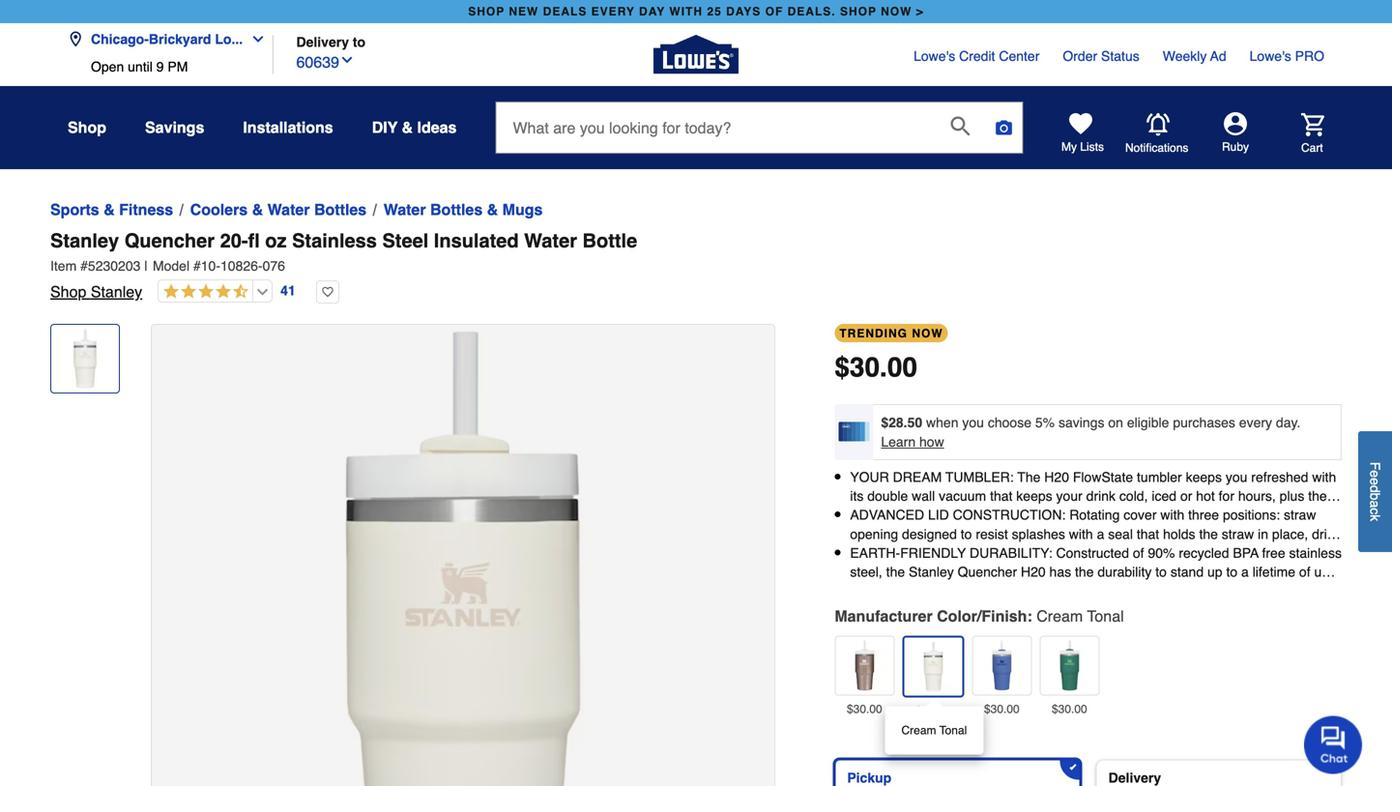 Task type: describe. For each thing, give the bounding box(es) containing it.
stanley  #10-10826-076 image
[[152, 325, 775, 786]]

lowe's pro
[[1250, 48, 1325, 64]]

2 use from the left
[[1022, 583, 1044, 599]]

free
[[1263, 545, 1286, 561]]

lowe's home improvement logo image
[[654, 12, 739, 97]]

cold,
[[1120, 489, 1149, 504]]

bottles
[[1090, 583, 1130, 599]]

chevron down image
[[339, 52, 355, 68]]

color/finish
[[937, 607, 1028, 625]]

lowe's for lowe's pro
[[1250, 48, 1292, 64]]

5%
[[1036, 415, 1055, 430]]

cart
[[1302, 141, 1324, 155]]

status
[[1102, 48, 1140, 64]]

lists
[[1081, 140, 1105, 154]]

sports & fitness link
[[50, 198, 173, 221]]

1 horizontal spatial tonal
[[1088, 607, 1124, 625]]

h20 inside earth-friendly durability: constructed of 90% recycled bpa free stainless steel, the stanley quencher h20 has the durability to stand up to a lifetime of use, eliminating the use of single-use plastic bottles and straws
[[1021, 564, 1046, 580]]

lid
[[928, 507, 950, 523]]

hours,
[[1239, 489, 1276, 504]]

place,
[[1273, 526, 1309, 542]]

my lists link
[[1062, 112, 1105, 155]]

and inside earth-friendly durability: constructed of 90% recycled bpa free stainless steel, the stanley quencher h20 has the durability to stand up to a lifetime of use, eliminating the use of single-use plastic bottles and straws
[[1133, 583, 1156, 599]]

$30.00 for the iris image
[[985, 703, 1020, 716]]

days
[[726, 5, 761, 18]]

lowe's for lowe's credit center
[[914, 48, 956, 64]]

quencher inside earth-friendly durability: constructed of 90% recycled bpa free stainless steel, the stanley quencher h20 has the durability to stand up to a lifetime of use, eliminating the use of single-use plastic bottles and straws
[[958, 564, 1018, 580]]

$30.00 for rose quartz glow image
[[847, 703, 883, 716]]

with inside your dream tumbler: the h20 flowstate tumbler keeps you refreshed with its double wall vacuum that keeps your drink cold, iced or hot for hours, plus the narrow base on all sizes fits just about any car cup holder and it is dishwasher safe
[[1313, 470, 1337, 485]]

delivery for delivery
[[1109, 770, 1162, 786]]

lowe's home improvement cart image
[[1302, 113, 1325, 136]]

about
[[1045, 507, 1079, 523]]

weekly
[[1163, 48, 1207, 64]]

f
[[1368, 462, 1384, 470]]

cart button
[[1275, 113, 1325, 155]]

splashes
[[1012, 526, 1066, 542]]

|
[[144, 258, 148, 274]]

to right up
[[1227, 564, 1238, 580]]

my lists
[[1062, 140, 1105, 154]]

0 horizontal spatial cream
[[902, 724, 937, 737]]

earth-
[[850, 545, 901, 561]]

item
[[50, 258, 77, 274]]

2 # from the left
[[193, 258, 201, 274]]

option group containing pickup
[[827, 752, 1350, 786]]

learn
[[881, 434, 916, 450]]

purchases
[[1173, 415, 1236, 430]]

drink inside your dream tumbler: the h20 flowstate tumbler keeps you refreshed with its double wall vacuum that keeps your drink cold, iced or hot for hours, plus the narrow base on all sizes fits just about any car cup holder and it is dishwasher safe
[[1087, 489, 1116, 504]]

new
[[509, 5, 539, 18]]

water inside 'coolers & water bottles' link
[[268, 201, 310, 219]]

lowe's pro link
[[1250, 46, 1325, 66]]

order
[[1063, 48, 1098, 64]]

lowe's credit center
[[914, 48, 1040, 64]]

wall
[[912, 489, 936, 504]]

of
[[766, 5, 784, 18]]

1 horizontal spatial straw
[[1284, 507, 1317, 523]]

hot
[[1197, 489, 1215, 504]]

open
[[91, 59, 124, 74]]

its
[[850, 489, 864, 504]]

savings
[[145, 118, 204, 136]]

the down the friendly
[[919, 583, 938, 599]]

rose quartz glow image
[[840, 641, 890, 691]]

a inside the advanced lid construction: rotating cover with three positions: straw opening designed to resist splashes with a seal that holds the straw in place, drink opening, and full-cover top for added leak resistance
[[1097, 526, 1105, 542]]

lifetime
[[1253, 564, 1296, 580]]

1 e from the top
[[1368, 470, 1384, 478]]

steel,
[[850, 564, 883, 580]]

a inside button
[[1368, 500, 1384, 508]]

delivery for delivery to
[[296, 34, 349, 50]]

model
[[153, 258, 190, 274]]

sizes
[[965, 507, 996, 523]]

notifications
[[1126, 141, 1189, 155]]

ad
[[1211, 48, 1227, 64]]

the inside the advanced lid construction: rotating cover with three positions: straw opening designed to resist splashes with a seal that holds the straw in place, drink opening, and full-cover top for added leak resistance
[[1200, 526, 1219, 542]]

$
[[835, 352, 850, 383]]

& for sports
[[104, 201, 115, 219]]

order status
[[1063, 48, 1140, 64]]

fitness
[[119, 201, 173, 219]]

is
[[1235, 507, 1245, 523]]

weekly ad
[[1163, 48, 1227, 64]]

1 shop from the left
[[468, 5, 505, 18]]

learn how button
[[881, 432, 945, 452]]

stanley inside stanley quencher 20-fl oz stainless steel insulated water bottle item # 5230203 | model # 10-10826-076
[[50, 230, 119, 252]]

alpine image
[[1045, 641, 1095, 691]]

1 vertical spatial cover
[[954, 545, 987, 561]]

00
[[888, 352, 918, 383]]

flowstate
[[1073, 470, 1134, 485]]

1 vertical spatial with
[[1161, 507, 1185, 523]]

0 horizontal spatial keeps
[[1017, 489, 1053, 504]]

your dream tumbler: the h20 flowstate tumbler keeps you refreshed with its double wall vacuum that keeps your drink cold, iced or hot for hours, plus the narrow base on all sizes fits just about any car cup holder and it is dishwasher safe
[[850, 470, 1337, 542]]

>
[[917, 5, 924, 18]]

10826-
[[221, 258, 263, 274]]

coolers
[[190, 201, 248, 219]]

earth-friendly durability: constructed of 90% recycled bpa free stainless steel, the stanley quencher h20 has the durability to stand up to a lifetime of use, eliminating the use of single-use plastic bottles and straws
[[850, 545, 1342, 599]]

the
[[1018, 470, 1041, 485]]

drink inside the advanced lid construction: rotating cover with three positions: straw opening designed to resist splashes with a seal that holds the straw in place, drink opening, and full-cover top for added leak resistance
[[1313, 526, 1342, 542]]

f e e d b a c k button
[[1359, 431, 1393, 552]]

constructed
[[1057, 545, 1130, 561]]

mugs
[[503, 201, 543, 219]]

ruby button
[[1190, 112, 1282, 155]]

h20 inside your dream tumbler: the h20 flowstate tumbler keeps you refreshed with its double wall vacuum that keeps your drink cold, iced or hot for hours, plus the narrow base on all sizes fits just about any car cup holder and it is dishwasher safe
[[1045, 470, 1070, 485]]

4.5 stars image
[[159, 283, 249, 301]]

2 e from the top
[[1368, 478, 1384, 485]]

stainless
[[1290, 545, 1342, 561]]

advanced
[[850, 507, 925, 523]]

to up chevron down image
[[353, 34, 366, 50]]

double
[[868, 489, 908, 504]]

0 horizontal spatial straw
[[1222, 526, 1255, 542]]

water inside stanley quencher 20-fl oz stainless steel insulated water bottle item # 5230203 | model # 10-10826-076
[[524, 230, 577, 252]]

& for coolers
[[252, 201, 263, 219]]

iced
[[1152, 489, 1177, 504]]

cup
[[1131, 507, 1153, 523]]

water bottles & mugs
[[384, 201, 543, 219]]

deals.
[[788, 5, 836, 18]]

0 horizontal spatial with
[[1070, 526, 1094, 542]]

$28.50
[[881, 415, 923, 430]]

choose
[[988, 415, 1032, 430]]

brickyard
[[149, 31, 211, 47]]

full-
[[933, 545, 954, 561]]

0 vertical spatial keeps
[[1186, 470, 1222, 485]]

base
[[896, 507, 925, 523]]

camera image
[[995, 118, 1014, 137]]

it
[[1225, 507, 1231, 523]]

1 vertical spatial stanley
[[91, 283, 142, 301]]

on inside your dream tumbler: the h20 flowstate tumbler keeps you refreshed with its double wall vacuum that keeps your drink cold, iced or hot for hours, plus the narrow base on all sizes fits just about any car cup holder and it is dishwasher safe
[[929, 507, 944, 523]]

heart outline image
[[316, 280, 339, 304]]

trending
[[840, 327, 908, 340]]

dishwasher
[[1249, 507, 1317, 523]]

deals
[[543, 5, 587, 18]]

cream tonal image
[[908, 642, 959, 692]]

delivery to
[[296, 34, 366, 50]]

savings button
[[145, 110, 204, 145]]

stanley  #10-10826-076 - thumbnail image
[[55, 329, 115, 389]]

diy & ideas button
[[372, 110, 457, 145]]

the inside your dream tumbler: the h20 flowstate tumbler keeps you refreshed with its double wall vacuum that keeps your drink cold, iced or hot for hours, plus the narrow base on all sizes fits just about any car cup holder and it is dishwasher safe
[[1309, 489, 1328, 504]]

recycled
[[1179, 545, 1230, 561]]

you inside your dream tumbler: the h20 flowstate tumbler keeps you refreshed with its double wall vacuum that keeps your drink cold, iced or hot for hours, plus the narrow base on all sizes fits just about any car cup holder and it is dishwasher safe
[[1226, 470, 1248, 485]]



Task type: vqa. For each thing, say whether or not it's contained in the screenshot.
the topmost tonal
yes



Task type: locate. For each thing, give the bounding box(es) containing it.
shop new deals every day with 25 days of deals. shop now >
[[468, 5, 924, 18]]

.
[[880, 352, 888, 383]]

water inside water bottles & mugs link
[[384, 201, 426, 219]]

1 horizontal spatial that
[[1137, 526, 1160, 542]]

1 vertical spatial delivery
[[1109, 770, 1162, 786]]

1 vertical spatial for
[[1014, 545, 1030, 561]]

manufacturer color/finish : cream tonal
[[835, 607, 1124, 625]]

sports
[[50, 201, 99, 219]]

0 horizontal spatial water
[[268, 201, 310, 219]]

h20 up "your"
[[1045, 470, 1070, 485]]

water down mugs
[[524, 230, 577, 252]]

shop
[[68, 118, 106, 136], [50, 283, 86, 301]]

designed
[[902, 526, 957, 542]]

how
[[920, 434, 945, 450]]

#
[[80, 258, 88, 274], [193, 258, 201, 274]]

refreshed
[[1252, 470, 1309, 485]]

savings
[[1059, 415, 1105, 430]]

0 vertical spatial with
[[1313, 470, 1337, 485]]

$30.00 for alpine image at bottom right
[[1052, 703, 1088, 716]]

that inside your dream tumbler: the h20 flowstate tumbler keeps you refreshed with its double wall vacuum that keeps your drink cold, iced or hot for hours, plus the narrow base on all sizes fits just about any car cup holder and it is dishwasher safe
[[990, 489, 1013, 504]]

and down designed on the right bottom of the page
[[906, 545, 929, 561]]

added
[[1033, 545, 1071, 561]]

tonal
[[1088, 607, 1124, 625], [940, 724, 967, 737]]

to down sizes
[[961, 526, 972, 542]]

that up fits
[[990, 489, 1013, 504]]

1 vertical spatial on
[[929, 507, 944, 523]]

0 horizontal spatial cover
[[954, 545, 987, 561]]

in
[[1258, 526, 1269, 542]]

2 horizontal spatial and
[[1198, 507, 1221, 523]]

has
[[1050, 564, 1072, 580]]

1 horizontal spatial for
[[1219, 489, 1235, 504]]

2 horizontal spatial a
[[1368, 500, 1384, 508]]

oz
[[265, 230, 287, 252]]

1 horizontal spatial delivery
[[1109, 770, 1162, 786]]

0 vertical spatial shop
[[68, 118, 106, 136]]

0 vertical spatial for
[[1219, 489, 1235, 504]]

1 vertical spatial cream
[[902, 724, 937, 737]]

cream
[[1037, 607, 1083, 625], [902, 724, 937, 737]]

1 horizontal spatial water
[[384, 201, 426, 219]]

the up recycled
[[1200, 526, 1219, 542]]

h20
[[1045, 470, 1070, 485], [1021, 564, 1046, 580]]

on left all
[[929, 507, 944, 523]]

1 vertical spatial keeps
[[1017, 489, 1053, 504]]

for
[[1219, 489, 1235, 504], [1014, 545, 1030, 561]]

and
[[1198, 507, 1221, 523], [906, 545, 929, 561], [1133, 583, 1156, 599]]

and left it
[[1198, 507, 1221, 523]]

search image
[[951, 116, 971, 136]]

2 lowe's from the left
[[1250, 48, 1292, 64]]

steel
[[382, 230, 429, 252]]

bottles up insulated
[[430, 201, 483, 219]]

1 horizontal spatial and
[[1133, 583, 1156, 599]]

2 vertical spatial of
[[967, 583, 978, 599]]

of left 90%
[[1133, 545, 1145, 561]]

any
[[1083, 507, 1105, 523]]

straw down is
[[1222, 526, 1255, 542]]

0 vertical spatial h20
[[1045, 470, 1070, 485]]

2 vertical spatial stanley
[[909, 564, 954, 580]]

1 bottles from the left
[[314, 201, 367, 219]]

e up d in the right of the page
[[1368, 470, 1384, 478]]

lowe's left pro
[[1250, 48, 1292, 64]]

0 horizontal spatial delivery
[[296, 34, 349, 50]]

of up manufacturer color/finish : cream tonal
[[967, 583, 978, 599]]

lowe's
[[914, 48, 956, 64], [1250, 48, 1292, 64]]

$30.00 down alpine image at bottom right
[[1052, 703, 1088, 716]]

:
[[1028, 607, 1033, 625]]

1 vertical spatial straw
[[1222, 526, 1255, 542]]

chevron down image
[[243, 31, 266, 47]]

for up it
[[1219, 489, 1235, 504]]

# right "item"
[[80, 258, 88, 274]]

and inside the advanced lid construction: rotating cover with three positions: straw opening designed to resist splashes with a seal that holds the straw in place, drink opening, and full-cover top for added leak resistance
[[906, 545, 929, 561]]

a down rotating
[[1097, 526, 1105, 542]]

on left eligible
[[1109, 415, 1124, 430]]

0 horizontal spatial quencher
[[124, 230, 215, 252]]

installations button
[[243, 110, 333, 145]]

1 horizontal spatial drink
[[1313, 526, 1342, 542]]

cream down plastic
[[1037, 607, 1083, 625]]

0 horizontal spatial use
[[942, 583, 963, 599]]

water up steel
[[384, 201, 426, 219]]

diy & ideas
[[372, 118, 457, 136]]

stanley down the friendly
[[909, 564, 954, 580]]

$30.00 down rose quartz glow image
[[847, 703, 883, 716]]

stanley inside earth-friendly durability: constructed of 90% recycled bpa free stainless steel, the stanley quencher h20 has the durability to stand up to a lifetime of use, eliminating the use of single-use plastic bottles and straws
[[909, 564, 954, 580]]

$30.00 up cream tonal
[[916, 705, 951, 718]]

drink down "flowstate"
[[1087, 489, 1116, 504]]

0 horizontal spatial for
[[1014, 545, 1030, 561]]

shop down "item"
[[50, 283, 86, 301]]

& left mugs
[[487, 201, 498, 219]]

0 vertical spatial a
[[1368, 500, 1384, 508]]

2 vertical spatial a
[[1242, 564, 1249, 580]]

a down bpa
[[1242, 564, 1249, 580]]

0 vertical spatial now
[[881, 5, 912, 18]]

quencher inside stanley quencher 20-fl oz stainless steel insulated water bottle item # 5230203 | model # 10-10826-076
[[124, 230, 215, 252]]

0 horizontal spatial drink
[[1087, 489, 1116, 504]]

0 horizontal spatial lowe's
[[914, 48, 956, 64]]

0 vertical spatial straw
[[1284, 507, 1317, 523]]

a inside earth-friendly durability: constructed of 90% recycled bpa free stainless steel, the stanley quencher h20 has the durability to stand up to a lifetime of use, eliminating the use of single-use plastic bottles and straws
[[1242, 564, 1249, 580]]

quencher up model
[[124, 230, 215, 252]]

1 vertical spatial h20
[[1021, 564, 1046, 580]]

item number 5 2 3 0 2 0 3 and model number 1 0 - 1 0 8 2 6 - 0 7 6 element
[[50, 256, 1342, 276]]

1 horizontal spatial cover
[[1124, 507, 1157, 523]]

and down the durability
[[1133, 583, 1156, 599]]

with right refreshed
[[1313, 470, 1337, 485]]

1 horizontal spatial you
[[1226, 470, 1248, 485]]

coolers & water bottles link
[[190, 198, 367, 221]]

straw down the plus
[[1284, 507, 1317, 523]]

and inside your dream tumbler: the h20 flowstate tumbler keeps you refreshed with its double wall vacuum that keeps your drink cold, iced or hot for hours, plus the narrow base on all sizes fits just about any car cup holder and it is dishwasher safe
[[1198, 507, 1221, 523]]

now up 00
[[912, 327, 944, 340]]

you inside $28.50 when you choose 5% savings on eligible purchases every day. learn how
[[963, 415, 985, 430]]

lowe's left the credit
[[914, 48, 956, 64]]

0 vertical spatial and
[[1198, 507, 1221, 523]]

1 lowe's from the left
[[914, 48, 956, 64]]

& right sports
[[104, 201, 115, 219]]

to inside the advanced lid construction: rotating cover with three positions: straw opening designed to resist splashes with a seal that holds the straw in place, drink opening, and full-cover top for added leak resistance
[[961, 526, 972, 542]]

Search Query text field
[[497, 103, 936, 153]]

2 bottles from the left
[[430, 201, 483, 219]]

1 vertical spatial of
[[1300, 564, 1311, 580]]

quencher
[[124, 230, 215, 252], [958, 564, 1018, 580]]

1 use from the left
[[942, 583, 963, 599]]

cream down cream tonal image
[[902, 724, 937, 737]]

tonal down bottles
[[1088, 607, 1124, 625]]

0 vertical spatial of
[[1133, 545, 1145, 561]]

0 horizontal spatial a
[[1097, 526, 1105, 542]]

on inside $28.50 when you choose 5% savings on eligible purchases every day. learn how
[[1109, 415, 1124, 430]]

h20 down added
[[1021, 564, 1046, 580]]

credit
[[960, 48, 996, 64]]

now
[[881, 5, 912, 18], [912, 327, 944, 340]]

durability:
[[970, 545, 1053, 561]]

bottles up "stainless"
[[314, 201, 367, 219]]

option group
[[827, 752, 1350, 786]]

shop right 'deals.'
[[840, 5, 877, 18]]

1 vertical spatial tonal
[[940, 724, 967, 737]]

with
[[670, 5, 703, 18]]

durability
[[1098, 564, 1152, 580]]

0 vertical spatial cream
[[1037, 607, 1083, 625]]

1 horizontal spatial a
[[1242, 564, 1249, 580]]

bpa
[[1234, 545, 1259, 561]]

you up hours,
[[1226, 470, 1248, 485]]

resist
[[976, 526, 1009, 542]]

e
[[1368, 470, 1384, 478], [1368, 478, 1384, 485]]

1 horizontal spatial use
[[1022, 583, 1044, 599]]

you
[[963, 415, 985, 430], [1226, 470, 1248, 485]]

1 horizontal spatial lowe's
[[1250, 48, 1292, 64]]

of down stainless
[[1300, 564, 1311, 580]]

1 horizontal spatial on
[[1109, 415, 1124, 430]]

with up holds
[[1161, 507, 1185, 523]]

chicago-brickyard lo... button
[[68, 20, 274, 59]]

1 horizontal spatial shop
[[840, 5, 877, 18]]

0 vertical spatial stanley
[[50, 230, 119, 252]]

weekly ad link
[[1163, 46, 1227, 66]]

shop for shop
[[68, 118, 106, 136]]

straw
[[1284, 507, 1317, 523], [1222, 526, 1255, 542]]

leak
[[1075, 545, 1100, 561]]

a up k
[[1368, 500, 1384, 508]]

1 horizontal spatial cream
[[1037, 607, 1083, 625]]

$28.50 when you choose 5% savings on eligible purchases every day. learn how
[[881, 415, 1301, 450]]

2 horizontal spatial water
[[524, 230, 577, 252]]

trending now
[[840, 327, 944, 340]]

drink up stainless
[[1313, 526, 1342, 542]]

pro
[[1296, 48, 1325, 64]]

lo...
[[215, 31, 243, 47]]

1 horizontal spatial #
[[193, 258, 201, 274]]

1 vertical spatial a
[[1097, 526, 1105, 542]]

0 vertical spatial tonal
[[1088, 607, 1124, 625]]

holds
[[1164, 526, 1196, 542]]

e up b
[[1368, 478, 1384, 485]]

0 vertical spatial quencher
[[124, 230, 215, 252]]

0 horizontal spatial that
[[990, 489, 1013, 504]]

& up fl
[[252, 201, 263, 219]]

for inside the advanced lid construction: rotating cover with three positions: straw opening designed to resist splashes with a seal that holds the straw in place, drink opening, and full-cover top for added leak resistance
[[1014, 545, 1030, 561]]

cover down resist at bottom right
[[954, 545, 987, 561]]

that down "cup"
[[1137, 526, 1160, 542]]

tumbler
[[1137, 470, 1183, 485]]

1 vertical spatial shop
[[50, 283, 86, 301]]

0 horizontal spatial bottles
[[314, 201, 367, 219]]

location image
[[68, 31, 83, 47]]

chat invite button image
[[1305, 715, 1364, 774]]

1 vertical spatial now
[[912, 327, 944, 340]]

2 horizontal spatial of
[[1300, 564, 1311, 580]]

1 vertical spatial you
[[1226, 470, 1248, 485]]

straws
[[1160, 583, 1199, 599]]

now left >
[[881, 5, 912, 18]]

$30.00 for cream tonal image
[[916, 705, 951, 718]]

shop for shop stanley
[[50, 283, 86, 301]]

1 horizontal spatial of
[[1133, 545, 1145, 561]]

manufacturer
[[835, 607, 933, 625]]

the right the plus
[[1309, 489, 1328, 504]]

2 horizontal spatial with
[[1313, 470, 1337, 485]]

keeps up just
[[1017, 489, 1053, 504]]

shop
[[468, 5, 505, 18], [840, 5, 877, 18]]

2 shop from the left
[[840, 5, 877, 18]]

1 # from the left
[[80, 258, 88, 274]]

# right model
[[193, 258, 201, 274]]

shop down open
[[68, 118, 106, 136]]

1 horizontal spatial keeps
[[1186, 470, 1222, 485]]

ideas
[[417, 118, 457, 136]]

1 vertical spatial that
[[1137, 526, 1160, 542]]

1 horizontal spatial with
[[1161, 507, 1185, 523]]

day
[[639, 5, 666, 18]]

of
[[1133, 545, 1145, 561], [1300, 564, 1311, 580], [967, 583, 978, 599]]

1 vertical spatial and
[[906, 545, 929, 561]]

0 horizontal spatial #
[[80, 258, 88, 274]]

stanley down sports
[[50, 230, 119, 252]]

the up eliminating
[[887, 564, 905, 580]]

dream
[[893, 470, 942, 485]]

pickup
[[848, 770, 892, 786]]

0 vertical spatial drink
[[1087, 489, 1116, 504]]

1 horizontal spatial quencher
[[958, 564, 1018, 580]]

1 horizontal spatial bottles
[[430, 201, 483, 219]]

lowe's home improvement notification center image
[[1147, 113, 1170, 136]]

$30.00 down the iris image
[[985, 703, 1020, 716]]

cover down cold,
[[1124, 507, 1157, 523]]

shop left new
[[468, 5, 505, 18]]

& for diy
[[402, 118, 413, 136]]

41
[[281, 283, 296, 299]]

0 horizontal spatial tonal
[[940, 724, 967, 737]]

None search field
[[496, 102, 1024, 169]]

use up :
[[1022, 583, 1044, 599]]

0 horizontal spatial of
[[967, 583, 978, 599]]

seal
[[1109, 526, 1133, 542]]

stanley
[[50, 230, 119, 252], [91, 283, 142, 301], [909, 564, 954, 580]]

2 vertical spatial and
[[1133, 583, 1156, 599]]

for inside your dream tumbler: the h20 flowstate tumbler keeps you refreshed with its double wall vacuum that keeps your drink cold, iced or hot for hours, plus the narrow base on all sizes fits just about any car cup holder and it is dishwasher safe
[[1219, 489, 1235, 504]]

0 vertical spatial that
[[990, 489, 1013, 504]]

fl
[[248, 230, 260, 252]]

advanced lid construction: rotating cover with three positions: straw opening designed to resist splashes with a seal that holds the straw in place, drink opening, and full-cover top for added leak resistance
[[850, 507, 1342, 561]]

use up manufacturer color/finish : cream tonal
[[942, 583, 963, 599]]

for right top
[[1014, 545, 1030, 561]]

10-
[[201, 258, 221, 274]]

coolers & water bottles
[[190, 201, 367, 219]]

stanley down 5230203
[[91, 283, 142, 301]]

iris image
[[977, 641, 1027, 691]]

0 vertical spatial cover
[[1124, 507, 1157, 523]]

lowe's home improvement lists image
[[1070, 112, 1093, 135]]

1 vertical spatial quencher
[[958, 564, 1018, 580]]

cream tonal
[[902, 724, 967, 737]]

0 horizontal spatial on
[[929, 507, 944, 523]]

opening,
[[850, 545, 902, 561]]

0 vertical spatial on
[[1109, 415, 1124, 430]]

quencher down top
[[958, 564, 1018, 580]]

my
[[1062, 140, 1077, 154]]

diy
[[372, 118, 398, 136]]

0 horizontal spatial you
[[963, 415, 985, 430]]

tonal down cream tonal image
[[940, 724, 967, 737]]

keeps up hot
[[1186, 470, 1222, 485]]

5230203
[[88, 258, 141, 274]]

water up the oz
[[268, 201, 310, 219]]

& right diy
[[402, 118, 413, 136]]

fits
[[999, 507, 1017, 523]]

that inside the advanced lid construction: rotating cover with three positions: straw opening designed to resist splashes with a seal that holds the straw in place, drink opening, and full-cover top for added leak resistance
[[1137, 526, 1160, 542]]

0 horizontal spatial shop
[[468, 5, 505, 18]]

0 vertical spatial you
[[963, 415, 985, 430]]

with up 'leak'
[[1070, 526, 1094, 542]]

positions:
[[1223, 507, 1281, 523]]

& inside button
[[402, 118, 413, 136]]

0 vertical spatial delivery
[[296, 34, 349, 50]]

0 horizontal spatial and
[[906, 545, 929, 561]]

order status link
[[1063, 46, 1140, 66]]

the down 'leak'
[[1076, 564, 1094, 580]]

you right when
[[963, 415, 985, 430]]

to down 90%
[[1156, 564, 1167, 580]]

1 vertical spatial drink
[[1313, 526, 1342, 542]]

2 vertical spatial with
[[1070, 526, 1094, 542]]



